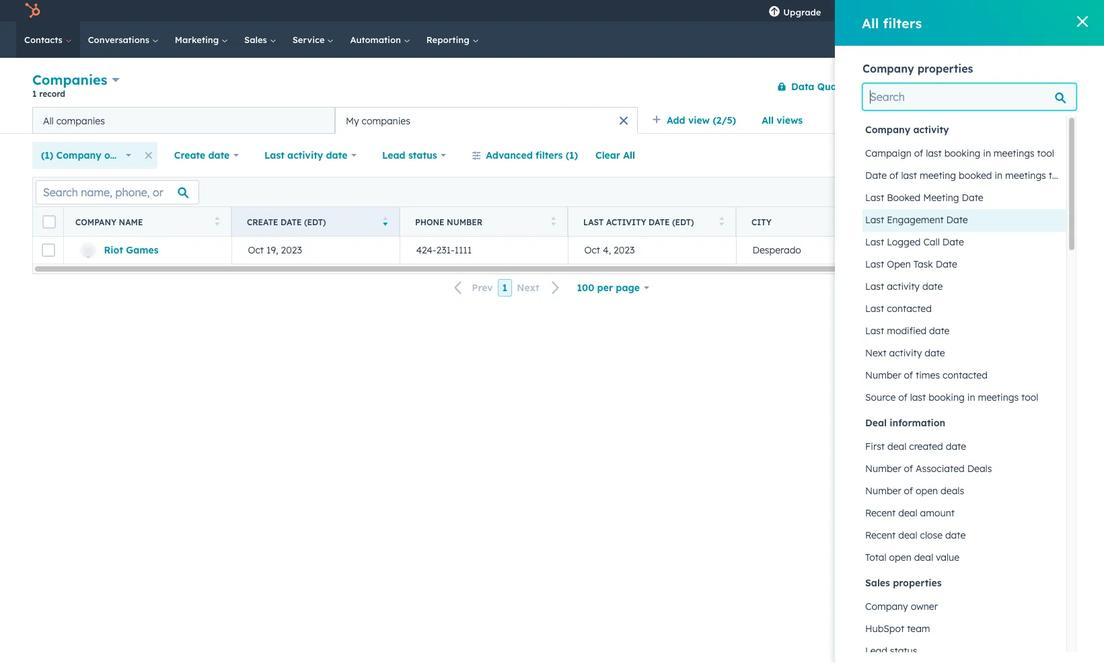 Task type: describe. For each thing, give the bounding box(es) containing it.
all companies button
[[32, 107, 335, 134]]

date of last meeting booked in meetings tool
[[865, 170, 1066, 182]]

in for campaign of last booking in meetings tool
[[983, 147, 991, 159]]

first deal created date button
[[863, 436, 1067, 459]]

last open task date
[[865, 258, 957, 270]]

call
[[923, 236, 940, 248]]

clear all button
[[587, 142, 644, 169]]

1 for 1
[[502, 282, 507, 294]]

date up "times" at the right bottom
[[925, 347, 945, 359]]

views
[[777, 114, 803, 127]]

(1) inside button
[[566, 149, 578, 161]]

1 press to sort. element from the left
[[214, 216, 219, 228]]

apoptosis
[[985, 5, 1026, 16]]

number of open deals button
[[863, 480, 1067, 503]]

tara schultz image
[[970, 5, 982, 17]]

company for company activity
[[865, 124, 911, 136]]

19,
[[266, 244, 278, 256]]

clear all
[[595, 149, 635, 161]]

last contacted
[[865, 303, 932, 315]]

1 for 1 record
[[32, 89, 37, 99]]

recent deal close date button
[[863, 525, 1067, 547]]

press to sort. image for phone number
[[551, 216, 556, 226]]

reporting link
[[418, 22, 487, 58]]

1111
[[455, 244, 472, 256]]

record
[[39, 89, 65, 99]]

total
[[865, 552, 887, 564]]

press to sort. element for phone number
[[551, 216, 556, 228]]

last for last booked meeting date button
[[865, 192, 884, 204]]

number of times contacted button
[[863, 365, 1067, 387]]

meetings for source of last booking in meetings tool
[[978, 392, 1019, 404]]

deal information
[[865, 417, 946, 429]]

total open deal value button
[[863, 547, 1067, 570]]

save view
[[1022, 150, 1060, 160]]

descending sort. press to sort ascending. image
[[383, 216, 388, 226]]

press to sort. element for last activity date (edt)
[[719, 216, 724, 228]]

number for number of associated deals
[[865, 463, 901, 475]]

last engagement date
[[865, 214, 968, 226]]

associated
[[916, 463, 965, 475]]

advanced
[[486, 149, 533, 161]]

save view button
[[999, 145, 1072, 166]]

upgrade
[[783, 7, 821, 17]]

last for last contacted button on the right of the page
[[865, 303, 884, 315]]

date up oct 19, 2023
[[281, 217, 302, 227]]

of for date of last meeting booked in meetings tool
[[890, 170, 899, 182]]

hubspot image
[[24, 3, 40, 19]]

studios
[[1028, 5, 1059, 16]]

pagination navigation
[[446, 279, 568, 297]]

riot games
[[104, 244, 159, 256]]

sales for sales
[[244, 34, 270, 45]]

company
[[1025, 81, 1060, 91]]

date inside date of last meeting booked in meetings tool button
[[865, 170, 887, 182]]

united states
[[921, 244, 981, 256]]

2023 for oct 19, 2023
[[281, 244, 302, 256]]

in inside date of last meeting booked in meetings tool button
[[995, 170, 1003, 182]]

quality
[[817, 80, 852, 93]]

my
[[346, 115, 359, 127]]

meetings for campaign of last booking in meetings tool
[[994, 147, 1035, 159]]

100
[[577, 282, 594, 294]]

close image
[[1077, 16, 1088, 27]]

save
[[1022, 150, 1041, 160]]

hubspot
[[865, 623, 905, 635]]

source of last booking in meetings tool button
[[863, 387, 1067, 409]]

add view (2/5) button
[[643, 107, 753, 134]]

clear
[[595, 149, 620, 161]]

date inside last engagement date button
[[946, 214, 968, 226]]

number of associated deals button
[[863, 458, 1067, 481]]

in for source of last booking in meetings tool
[[967, 392, 975, 404]]

marketplaces image
[[868, 6, 880, 18]]

last for date
[[901, 170, 917, 182]]

states
[[953, 244, 981, 256]]

sales properties
[[865, 577, 942, 589]]

company name
[[75, 217, 143, 227]]

231-
[[436, 244, 455, 256]]

help button
[[891, 0, 914, 22]]

per
[[597, 282, 613, 294]]

companies banner
[[32, 69, 1072, 107]]

(1) company owner
[[41, 149, 133, 161]]

properties for sales properties
[[893, 577, 942, 589]]

desperado button
[[736, 237, 904, 264]]

help image
[[897, 6, 909, 18]]

last for last logged call date button
[[865, 236, 884, 248]]

recent for recent deal close date
[[865, 530, 896, 542]]

booking for campaign
[[944, 147, 981, 159]]

create company
[[997, 81, 1060, 91]]

calling icon image
[[840, 5, 852, 17]]

last booked meeting date
[[865, 192, 984, 204]]

next activity date button
[[863, 342, 1067, 365]]

last for last engagement date button
[[865, 214, 884, 226]]

next for next
[[517, 282, 539, 294]]

1 horizontal spatial open
[[916, 485, 938, 497]]

of for number of open deals
[[904, 485, 913, 497]]

meetings inside date of last meeting booked in meetings tool button
[[1005, 170, 1046, 182]]

view for add
[[688, 114, 710, 127]]

date inside last logged call date button
[[943, 236, 964, 248]]

Search name, phone, or domain search field
[[36, 180, 199, 204]]

number for number of times contacted
[[865, 369, 901, 382]]

amount
[[920, 507, 955, 519]]

lead status button
[[374, 142, 455, 169]]

status inside popup button
[[408, 149, 437, 161]]

add
[[667, 114, 685, 127]]

marketplaces button
[[860, 0, 888, 22]]

date up number of associated deals button
[[946, 441, 966, 453]]

service
[[292, 34, 327, 45]]

automation link
[[342, 22, 418, 58]]

1 button
[[498, 279, 512, 297]]

oct for oct 19, 2023
[[248, 244, 264, 256]]

424-231-1111 button
[[400, 237, 568, 264]]

lead status inside button
[[865, 645, 917, 657]]

sales for sales properties
[[865, 577, 890, 589]]

first
[[865, 441, 885, 453]]

last open task date button
[[863, 254, 1067, 276]]

1 (edt) from the left
[[304, 217, 326, 227]]

row group containing company activity
[[863, 116, 1067, 663]]

country/region
[[920, 217, 997, 227]]

last activity date inside popup button
[[264, 149, 347, 161]]

phone number
[[415, 217, 483, 227]]

press to sort. image for last activity date (edt)
[[719, 216, 724, 226]]

lead status button
[[863, 641, 1067, 663]]

value
[[936, 552, 960, 564]]

team
[[907, 623, 930, 635]]

my companies button
[[335, 107, 638, 134]]

conversations
[[88, 34, 152, 45]]

all companies
[[43, 115, 105, 127]]

company activity
[[865, 124, 949, 136]]

notifications image
[[942, 6, 954, 18]]

last for last open task date "button"
[[865, 258, 884, 270]]

deal
[[865, 417, 887, 429]]

export button
[[952, 183, 994, 201]]

next for next activity date
[[865, 347, 887, 359]]

number for number of open deals
[[865, 485, 901, 497]]

last logged call date
[[865, 236, 964, 248]]

2 (edt) from the left
[[672, 217, 694, 227]]

companies for all companies
[[56, 115, 105, 127]]

(2/5)
[[713, 114, 736, 127]]

press to sort. image for city
[[887, 216, 892, 226]]

view for save
[[1043, 150, 1060, 160]]

city
[[752, 217, 772, 227]]

lead inside button
[[865, 645, 887, 657]]

last booked meeting date button
[[863, 187, 1067, 210]]

Search search field
[[863, 83, 1077, 110]]



Task type: locate. For each thing, give the bounding box(es) containing it.
booking down number of times contacted button at the bottom
[[929, 392, 965, 404]]

company for company properties
[[863, 62, 914, 75]]

of for number of associated deals
[[904, 463, 913, 475]]

1 vertical spatial status
[[890, 645, 917, 657]]

1 horizontal spatial lead
[[865, 645, 887, 657]]

status
[[408, 149, 437, 161], [890, 645, 917, 657]]

1 vertical spatial view
[[1043, 150, 1060, 160]]

0 vertical spatial sales
[[244, 34, 270, 45]]

lead down my companies
[[382, 149, 406, 161]]

sales left service
[[244, 34, 270, 45]]

2 vertical spatial tool
[[1021, 392, 1038, 404]]

next inside next activity date button
[[865, 347, 887, 359]]

next
[[517, 282, 539, 294], [865, 347, 887, 359]]

0 horizontal spatial owner
[[104, 149, 133, 161]]

filters
[[883, 14, 922, 31], [536, 149, 563, 161]]

advanced filters (1) button
[[463, 142, 587, 169]]

number inside number of times contacted button
[[865, 369, 901, 382]]

1 horizontal spatial (1)
[[566, 149, 578, 161]]

menu item
[[831, 0, 833, 22]]

1 horizontal spatial 1
[[502, 282, 507, 294]]

status down hubspot team
[[890, 645, 917, 657]]

owner inside "popup button"
[[104, 149, 133, 161]]

deal inside button
[[898, 530, 918, 542]]

last inside last open task date "button"
[[865, 258, 884, 270]]

search image
[[1076, 35, 1085, 44]]

2 vertical spatial create
[[247, 217, 278, 227]]

deal for amount
[[898, 507, 918, 519]]

deal for close
[[898, 530, 918, 542]]

lead status down my companies
[[382, 149, 437, 161]]

number up '1111'
[[447, 217, 483, 227]]

in right booked
[[995, 170, 1003, 182]]

menu
[[759, 0, 1088, 22]]

create for create company
[[997, 81, 1023, 91]]

last for campaign
[[926, 147, 942, 159]]

1 2023 from the left
[[281, 244, 302, 256]]

owner inside button
[[911, 601, 938, 613]]

number inside number of open deals button
[[865, 485, 901, 497]]

date down last booked meeting date button
[[946, 214, 968, 226]]

0 vertical spatial 1
[[32, 89, 37, 99]]

0 horizontal spatial status
[[408, 149, 437, 161]]

0 vertical spatial contacted
[[887, 303, 932, 315]]

(edt) right the activity
[[672, 217, 694, 227]]

properties
[[918, 62, 973, 75], [893, 577, 942, 589]]

date down the country/region
[[943, 236, 964, 248]]

last
[[264, 149, 284, 161], [865, 192, 884, 204], [865, 214, 884, 226], [583, 217, 604, 227], [865, 236, 884, 248], [865, 258, 884, 270], [865, 281, 884, 293], [865, 303, 884, 315], [865, 325, 884, 337]]

united states button
[[904, 237, 1073, 264]]

0 vertical spatial tool
[[1037, 147, 1054, 159]]

1 press to sort. image from the left
[[214, 216, 219, 226]]

source
[[865, 392, 896, 404]]

last activity date button
[[256, 142, 365, 169]]

(1)
[[41, 149, 53, 161], [566, 149, 578, 161]]

1 right "prev"
[[502, 282, 507, 294]]

activity
[[913, 124, 949, 136], [287, 149, 323, 161], [887, 281, 920, 293], [889, 347, 922, 359]]

last activity date inside button
[[865, 281, 943, 293]]

0 vertical spatial open
[[916, 485, 938, 497]]

deal down recent deal amount
[[898, 530, 918, 542]]

meetings
[[994, 147, 1035, 159], [1005, 170, 1046, 182], [978, 392, 1019, 404]]

create down all companies button
[[174, 149, 205, 161]]

1 recent from the top
[[865, 507, 896, 519]]

date inside button
[[945, 530, 966, 542]]

contacted up last modified date
[[887, 303, 932, 315]]

actions
[[872, 81, 900, 91]]

0 vertical spatial lead status
[[382, 149, 437, 161]]

number up recent deal amount
[[865, 485, 901, 497]]

1 vertical spatial last
[[901, 170, 917, 182]]

1 horizontal spatial create
[[247, 217, 278, 227]]

view right add
[[688, 114, 710, 127]]

lead down the hubspot
[[865, 645, 887, 657]]

company up the hubspot
[[865, 601, 908, 613]]

1 horizontal spatial lead status
[[865, 645, 917, 657]]

company inside button
[[865, 601, 908, 613]]

of for campaign of last booking in meetings tool
[[914, 147, 923, 159]]

owner
[[104, 149, 133, 161], [911, 601, 938, 613]]

booked
[[959, 170, 992, 182]]

of
[[914, 147, 923, 159], [890, 170, 899, 182], [904, 369, 913, 382], [898, 392, 908, 404], [904, 463, 913, 475], [904, 485, 913, 497]]

0 vertical spatial lead
[[382, 149, 406, 161]]

oct for oct 4, 2023
[[584, 244, 600, 256]]

press to sort. element for city
[[887, 216, 892, 228]]

1 horizontal spatial (edt)
[[672, 217, 694, 227]]

2 (1) from the left
[[566, 149, 578, 161]]

date inside popup button
[[326, 149, 347, 161]]

sales down total in the right bottom of the page
[[865, 577, 890, 589]]

last inside button
[[910, 392, 926, 404]]

lead inside popup button
[[382, 149, 406, 161]]

deal down number of open deals
[[898, 507, 918, 519]]

of inside button
[[898, 392, 908, 404]]

1 vertical spatial lead
[[865, 645, 887, 657]]

companies inside all companies button
[[56, 115, 105, 127]]

last down number of times contacted
[[910, 392, 926, 404]]

1 vertical spatial lead status
[[865, 645, 917, 657]]

company properties
[[863, 62, 973, 75]]

import button
[[928, 76, 978, 97]]

last inside button
[[901, 170, 917, 182]]

booking
[[944, 147, 981, 159], [929, 392, 965, 404]]

date down booked
[[962, 192, 984, 204]]

create inside "popup button"
[[174, 149, 205, 161]]

1 vertical spatial next
[[865, 347, 887, 359]]

number of times contacted
[[865, 369, 988, 382]]

1 horizontal spatial status
[[890, 645, 917, 657]]

Search HubSpot search field
[[915, 28, 1080, 51]]

company for company name
[[75, 217, 116, 227]]

1 vertical spatial tool
[[1049, 170, 1066, 182]]

2023 right 4,
[[614, 244, 635, 256]]

apoptosis studios 2 button
[[962, 0, 1087, 22]]

companies up (1) company owner "popup button"
[[56, 115, 105, 127]]

created
[[909, 441, 943, 453]]

1 vertical spatial in
[[995, 170, 1003, 182]]

tool for source of last booking in meetings tool
[[1021, 392, 1038, 404]]

recent
[[865, 507, 896, 519], [865, 530, 896, 542]]

contacted inside last contacted button
[[887, 303, 932, 315]]

0 horizontal spatial contacted
[[887, 303, 932, 315]]

all for all companies
[[43, 115, 54, 127]]

menu containing apoptosis studios 2
[[759, 0, 1088, 22]]

last up meeting
[[926, 147, 942, 159]]

last up booked at right
[[901, 170, 917, 182]]

1 vertical spatial meetings
[[1005, 170, 1046, 182]]

last activity date button
[[863, 276, 1067, 298]]

all right clear
[[623, 149, 635, 161]]

2 vertical spatial in
[[967, 392, 975, 404]]

times
[[916, 369, 940, 382]]

status down my companies
[[408, 149, 437, 161]]

tool for campaign of last booking in meetings tool
[[1037, 147, 1054, 159]]

view right save
[[1043, 150, 1060, 160]]

desperado
[[753, 244, 801, 256]]

next down last modified date
[[865, 347, 887, 359]]

advanced filters (1)
[[486, 149, 578, 161]]

date down recent deal amount button
[[945, 530, 966, 542]]

create
[[997, 81, 1023, 91], [174, 149, 205, 161], [247, 217, 278, 227]]

of up number of open deals
[[904, 463, 913, 475]]

1 vertical spatial 1
[[502, 282, 507, 294]]

2 oct from the left
[[584, 244, 600, 256]]

automation
[[350, 34, 404, 45]]

close
[[920, 530, 943, 542]]

recent deal close date
[[865, 530, 966, 542]]

0 horizontal spatial oct
[[248, 244, 264, 256]]

0 horizontal spatial last activity date
[[264, 149, 347, 161]]

0 horizontal spatial view
[[688, 114, 710, 127]]

settings image
[[919, 6, 931, 18]]

properties for company properties
[[918, 62, 973, 75]]

recent inside recent deal amount button
[[865, 507, 896, 519]]

0 vertical spatial meetings
[[994, 147, 1035, 159]]

of for number of times contacted
[[904, 369, 913, 382]]

2 vertical spatial last
[[910, 392, 926, 404]]

upgrade image
[[769, 6, 781, 18]]

1
[[32, 89, 37, 99], [502, 282, 507, 294]]

3 press to sort. image from the left
[[719, 216, 724, 226]]

in inside campaign of last booking in meetings tool 'button'
[[983, 147, 991, 159]]

tool inside button
[[1021, 392, 1038, 404]]

oct left 4,
[[584, 244, 600, 256]]

activity inside popup button
[[287, 149, 323, 161]]

last activity date down open
[[865, 281, 943, 293]]

of up recent deal amount
[[904, 485, 913, 497]]

last engagement date button
[[863, 209, 1067, 232]]

0 vertical spatial booking
[[944, 147, 981, 159]]

marketing link
[[167, 22, 236, 58]]

view inside button
[[1043, 150, 1060, 160]]

reporting
[[426, 34, 472, 45]]

last inside last logged call date button
[[865, 236, 884, 248]]

contacted down next activity date button
[[943, 369, 988, 382]]

companies for my companies
[[362, 115, 410, 127]]

1 vertical spatial create
[[174, 149, 205, 161]]

date down 'task' on the right of page
[[922, 281, 943, 293]]

filters for advanced
[[536, 149, 563, 161]]

actions button
[[861, 76, 920, 97]]

tool inside button
[[1049, 170, 1066, 182]]

4 press to sort. image from the left
[[887, 216, 892, 226]]

meetings inside campaign of last booking in meetings tool 'button'
[[994, 147, 1035, 159]]

(1) left clear
[[566, 149, 578, 161]]

tool inside 'button'
[[1037, 147, 1054, 159]]

1 vertical spatial properties
[[893, 577, 942, 589]]

recent up total in the right bottom of the page
[[865, 530, 896, 542]]

deal down close
[[914, 552, 933, 564]]

deal
[[887, 441, 907, 453], [898, 507, 918, 519], [898, 530, 918, 542], [914, 552, 933, 564]]

meetings inside source of last booking in meetings tool button
[[978, 392, 1019, 404]]

1 horizontal spatial in
[[983, 147, 991, 159]]

1 companies from the left
[[56, 115, 105, 127]]

1 horizontal spatial 2023
[[614, 244, 635, 256]]

company down all companies
[[56, 149, 101, 161]]

booking for source
[[929, 392, 965, 404]]

marketing
[[175, 34, 221, 45]]

owner up team
[[911, 601, 938, 613]]

(1) inside "popup button"
[[41, 149, 53, 161]]

0 vertical spatial properties
[[918, 62, 973, 75]]

1 oct from the left
[[248, 244, 264, 256]]

last for last activity date button
[[865, 281, 884, 293]]

0 horizontal spatial companies
[[56, 115, 105, 127]]

add view (2/5)
[[667, 114, 736, 127]]

1 horizontal spatial contacted
[[943, 369, 988, 382]]

last inside last booked meeting date button
[[865, 192, 884, 204]]

1 horizontal spatial sales
[[865, 577, 890, 589]]

1 horizontal spatial owner
[[911, 601, 938, 613]]

1 left record
[[32, 89, 37, 99]]

all down 1 record
[[43, 115, 54, 127]]

calling icon button
[[835, 2, 858, 20]]

descending sort. press to sort ascending. element
[[383, 216, 388, 228]]

create up 19,
[[247, 217, 278, 227]]

apoptosis studios 2
[[985, 5, 1067, 16]]

company up riot
[[75, 217, 116, 227]]

1 vertical spatial owner
[[911, 601, 938, 613]]

0 horizontal spatial sales
[[244, 34, 270, 45]]

companies right 'my'
[[362, 115, 410, 127]]

0 vertical spatial status
[[408, 149, 437, 161]]

2 recent from the top
[[865, 530, 896, 542]]

2 horizontal spatial in
[[995, 170, 1003, 182]]

booking up date of last meeting booked in meetings tool
[[944, 147, 981, 159]]

last inside last activity date popup button
[[264, 149, 284, 161]]

logged
[[887, 236, 921, 248]]

2 press to sort. image from the left
[[551, 216, 556, 226]]

hubspot team button
[[863, 618, 1067, 641]]

1 horizontal spatial view
[[1043, 150, 1060, 160]]

of left "times" at the right bottom
[[904, 369, 913, 382]]

0 vertical spatial create
[[997, 81, 1023, 91]]

1 vertical spatial contacted
[[943, 369, 988, 382]]

1 horizontal spatial oct
[[584, 244, 600, 256]]

date inside last open task date "button"
[[936, 258, 957, 270]]

page
[[616, 282, 640, 294]]

number
[[447, 217, 483, 227], [865, 369, 901, 382], [865, 463, 901, 475], [865, 485, 901, 497]]

meeting
[[920, 170, 956, 182]]

0 vertical spatial owner
[[104, 149, 133, 161]]

last activity date
[[264, 149, 347, 161], [865, 281, 943, 293]]

recent for recent deal amount
[[865, 507, 896, 519]]

number up source on the bottom of the page
[[865, 369, 901, 382]]

press to sort. element
[[214, 216, 219, 228], [551, 216, 556, 228], [719, 216, 724, 228], [887, 216, 892, 228]]

0 horizontal spatial create
[[174, 149, 205, 161]]

0 horizontal spatial open
[[889, 552, 912, 564]]

in
[[983, 147, 991, 159], [995, 170, 1003, 182], [967, 392, 975, 404]]

properties down the total open deal value
[[893, 577, 942, 589]]

0 horizontal spatial next
[[517, 282, 539, 294]]

date right modified
[[929, 325, 950, 337]]

date down united states
[[936, 258, 957, 270]]

filters inside advanced filters (1) button
[[536, 149, 563, 161]]

0 horizontal spatial (edt)
[[304, 217, 326, 227]]

0 horizontal spatial 1
[[32, 89, 37, 99]]

all for all views
[[762, 114, 774, 127]]

companies inside my companies button
[[362, 115, 410, 127]]

filters for all
[[883, 14, 922, 31]]

last inside last engagement date button
[[865, 214, 884, 226]]

properties up import
[[918, 62, 973, 75]]

last inside last modified date button
[[865, 325, 884, 337]]

0 horizontal spatial lead status
[[382, 149, 437, 161]]

lead status inside popup button
[[382, 149, 437, 161]]

date down all companies button
[[208, 149, 230, 161]]

companies button
[[32, 70, 120, 89]]

create for create date
[[174, 149, 205, 161]]

all right calling icon
[[862, 14, 879, 31]]

number inside number of associated deals button
[[865, 463, 901, 475]]

next inside next button
[[517, 282, 539, 294]]

0 horizontal spatial filters
[[536, 149, 563, 161]]

hubspot team
[[865, 623, 930, 635]]

1 horizontal spatial companies
[[362, 115, 410, 127]]

united
[[921, 244, 950, 256]]

0 vertical spatial in
[[983, 147, 991, 159]]

3 press to sort. element from the left
[[719, 216, 724, 228]]

last inside 'button'
[[926, 147, 942, 159]]

create left company at the right
[[997, 81, 1023, 91]]

in inside source of last booking in meetings tool button
[[967, 392, 975, 404]]

next activity date
[[865, 347, 945, 359]]

number down first
[[865, 463, 901, 475]]

date right the activity
[[649, 217, 670, 227]]

oct 19, 2023
[[248, 244, 302, 256]]

number of open deals
[[865, 485, 964, 497]]

of for source of last booking in meetings tool
[[898, 392, 908, 404]]

of down campaign at the right top of page
[[890, 170, 899, 182]]

oct left 19,
[[248, 244, 264, 256]]

in down number of times contacted button at the bottom
[[967, 392, 975, 404]]

date inside "popup button"
[[208, 149, 230, 161]]

(1) company owner button
[[32, 142, 140, 169]]

company up actions
[[863, 62, 914, 75]]

1 inside button
[[502, 282, 507, 294]]

open right total in the right bottom of the page
[[889, 552, 912, 564]]

owner up search name, phone, or domain search field
[[104, 149, 133, 161]]

1 vertical spatial last activity date
[[865, 281, 943, 293]]

2 2023 from the left
[[614, 244, 635, 256]]

all filters
[[862, 14, 922, 31]]

last modified date button
[[863, 320, 1067, 343]]

recent deal amount button
[[863, 503, 1067, 525]]

booking inside campaign of last booking in meetings tool 'button'
[[944, 147, 981, 159]]

0 vertical spatial filters
[[883, 14, 922, 31]]

service link
[[284, 22, 342, 58]]

100 per page
[[577, 282, 640, 294]]

contacted inside number of times contacted button
[[943, 369, 988, 382]]

open down number of associated deals
[[916, 485, 938, 497]]

last for last modified date button
[[865, 325, 884, 337]]

recent down number of open deals
[[865, 507, 896, 519]]

2023 right 19,
[[281, 244, 302, 256]]

booked
[[887, 192, 921, 204]]

task
[[914, 258, 933, 270]]

(edt)
[[304, 217, 326, 227], [672, 217, 694, 227]]

last contacted button
[[863, 298, 1067, 321]]

0 horizontal spatial (1)
[[41, 149, 53, 161]]

recent inside recent deal close date button
[[865, 530, 896, 542]]

(edt) down last activity date popup button
[[304, 217, 326, 227]]

0 vertical spatial last
[[926, 147, 942, 159]]

424-
[[416, 244, 436, 256]]

lead status
[[382, 149, 437, 161], [865, 645, 917, 657]]

company up campaign at the right top of page
[[865, 124, 911, 136]]

recent deal amount
[[865, 507, 955, 519]]

0 horizontal spatial lead
[[382, 149, 406, 161]]

view inside popup button
[[688, 114, 710, 127]]

2 companies from the left
[[362, 115, 410, 127]]

date inside last booked meeting date button
[[962, 192, 984, 204]]

all for all filters
[[862, 14, 879, 31]]

lead status down the hubspot
[[865, 645, 917, 657]]

date down 'my'
[[326, 149, 347, 161]]

press to sort. image
[[214, 216, 219, 226], [551, 216, 556, 226], [719, 216, 724, 226], [887, 216, 892, 226]]

0 vertical spatial recent
[[865, 507, 896, 519]]

1 vertical spatial sales
[[865, 577, 890, 589]]

1 vertical spatial filters
[[536, 149, 563, 161]]

all left views
[[762, 114, 774, 127]]

company for company owner
[[865, 601, 908, 613]]

contacts link
[[16, 22, 80, 58]]

status inside button
[[890, 645, 917, 657]]

0 vertical spatial view
[[688, 114, 710, 127]]

activity
[[606, 217, 646, 227]]

(1) down all companies
[[41, 149, 53, 161]]

0 vertical spatial last activity date
[[264, 149, 347, 161]]

1 vertical spatial booking
[[929, 392, 965, 404]]

deal right first
[[887, 441, 907, 453]]

2 press to sort. element from the left
[[551, 216, 556, 228]]

booking inside source of last booking in meetings tool button
[[929, 392, 965, 404]]

row group
[[863, 116, 1067, 663]]

0 horizontal spatial 2023
[[281, 244, 302, 256]]

1 vertical spatial recent
[[865, 530, 896, 542]]

export
[[960, 187, 986, 197]]

1 horizontal spatial last activity date
[[865, 281, 943, 293]]

1 horizontal spatial filters
[[883, 14, 922, 31]]

sales link
[[236, 22, 284, 58]]

2 vertical spatial meetings
[[978, 392, 1019, 404]]

settings link
[[917, 4, 934, 18]]

of inside 'button'
[[914, 147, 923, 159]]

data quality button
[[768, 73, 853, 100]]

company inside "popup button"
[[56, 149, 101, 161]]

create for create date (edt)
[[247, 217, 278, 227]]

of down "company activity"
[[914, 147, 923, 159]]

last for source
[[910, 392, 926, 404]]

2 horizontal spatial create
[[997, 81, 1023, 91]]

0 horizontal spatial in
[[967, 392, 975, 404]]

create company button
[[986, 76, 1072, 97]]

4 press to sort. element from the left
[[887, 216, 892, 228]]

last activity date down 'my'
[[264, 149, 347, 161]]

date down campaign at the right top of page
[[865, 170, 887, 182]]

deal for created
[[887, 441, 907, 453]]

0 vertical spatial next
[[517, 282, 539, 294]]

tool
[[1037, 147, 1054, 159], [1049, 170, 1066, 182], [1021, 392, 1038, 404]]

contacted
[[887, 303, 932, 315], [943, 369, 988, 382]]

of right source on the bottom of the page
[[898, 392, 908, 404]]

last inside last activity date button
[[865, 281, 884, 293]]

1 horizontal spatial next
[[865, 347, 887, 359]]

1 vertical spatial open
[[889, 552, 912, 564]]

next right 1 button in the left of the page
[[517, 282, 539, 294]]

1 inside companies banner
[[32, 89, 37, 99]]

search button
[[1069, 28, 1092, 51]]

1 (1) from the left
[[41, 149, 53, 161]]

last inside last contacted button
[[865, 303, 884, 315]]

in up booked
[[983, 147, 991, 159]]

2023 for oct 4, 2023
[[614, 244, 635, 256]]

create inside button
[[997, 81, 1023, 91]]



Task type: vqa. For each thing, say whether or not it's contained in the screenshot.
banner on the top
no



